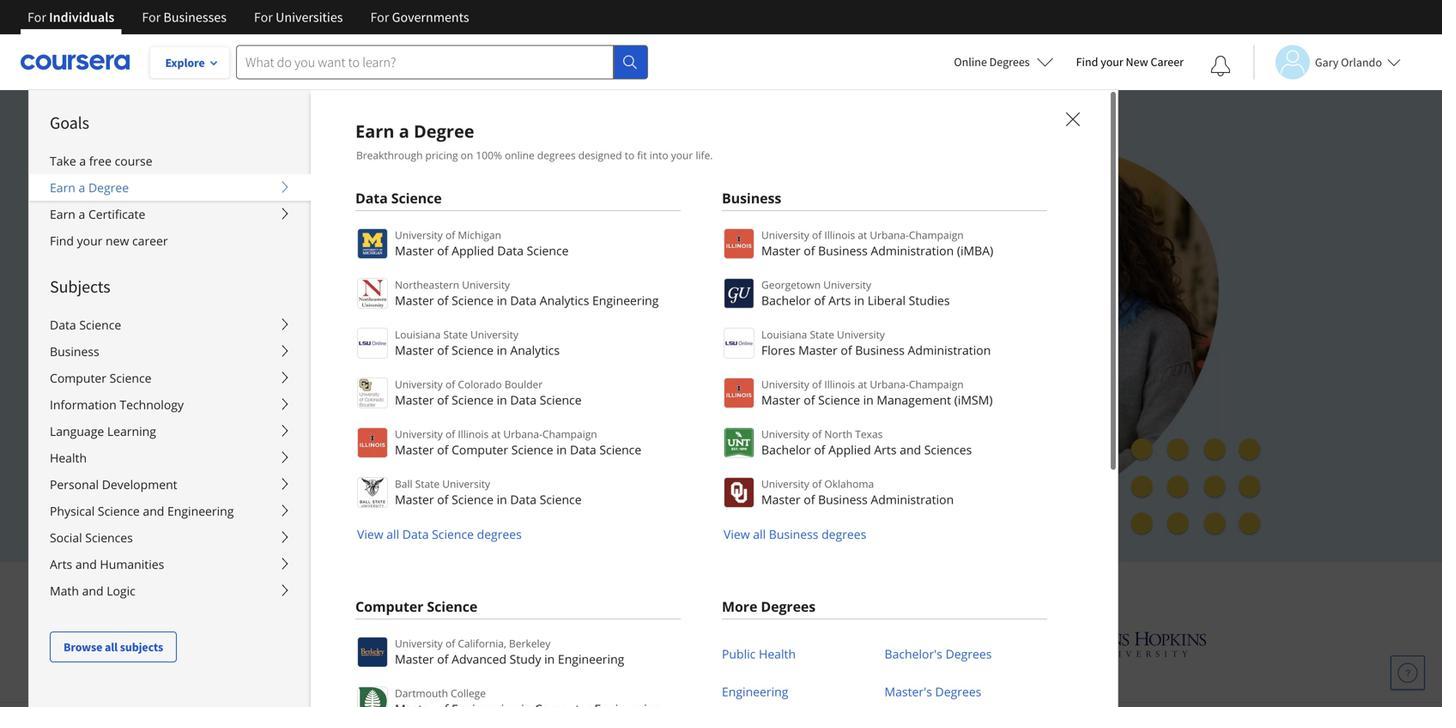 Task type: describe. For each thing, give the bounding box(es) containing it.
management
[[877, 392, 951, 408]]

subjects
[[120, 640, 163, 655]]

applied inside university of north texas bachelor of applied arts and sciences
[[829, 442, 871, 458]]

earn a degree menu item
[[311, 89, 1443, 708]]

university of michigan image
[[708, 621, 753, 668]]

of inside the louisiana state university flores master of business administration
[[841, 342, 852, 358]]

public health link
[[722, 635, 796, 673]]

find for find your new career
[[50, 233, 74, 249]]

with inside 'button'
[[301, 465, 329, 481]]

browse
[[64, 640, 102, 655]]

louisiana state university logo image for data science
[[357, 328, 388, 359]]

from
[[438, 576, 485, 604]]

plus
[[1025, 576, 1065, 604]]

0 horizontal spatial degrees
[[477, 526, 522, 543]]

business inside the louisiana state university flores master of business administration
[[855, 342, 905, 358]]

take
[[50, 153, 76, 169]]

a for earn a certificate
[[79, 206, 85, 222]]

class
[[519, 241, 561, 267]]

social
[[50, 530, 82, 546]]

ball state university logo image
[[357, 477, 388, 508]]

life.
[[696, 148, 713, 162]]

explore button
[[150, 47, 229, 78]]

information technology
[[50, 397, 184, 413]]

engineering link
[[722, 673, 789, 708]]

degrees for master's degrees
[[936, 684, 982, 700]]

breakthrough
[[356, 148, 423, 162]]

and up university of michigan image
[[733, 576, 770, 604]]

in inside university of california, berkeley master of advanced study in engineering
[[545, 651, 555, 668]]

michigan
[[458, 228, 501, 242]]

health inside health popup button
[[50, 450, 87, 466]]

explore
[[165, 55, 205, 70]]

pricing
[[426, 148, 458, 162]]

for businesses
[[142, 9, 227, 26]]

northeastern university master of science in data analytics engineering
[[395, 278, 659, 309]]

urbana- for in
[[870, 377, 909, 392]]

university of illinois at urbana-champaign master of computer science in data science
[[395, 427, 642, 458]]

money-
[[374, 465, 419, 481]]

master inside louisiana state university master of science in analytics
[[395, 342, 434, 358]]

learn from
[[378, 576, 490, 604]]

What do you want to learn? text field
[[236, 45, 614, 79]]

start
[[251, 424, 281, 442]]

illinois for computer
[[458, 427, 489, 441]]

at for science
[[858, 377, 867, 392]]

earn for earn a certificate
[[50, 206, 75, 222]]

and inside 'dropdown button'
[[143, 503, 164, 519]]

dartmouth college
[[395, 687, 486, 701]]

close image
[[1062, 108, 1085, 131]]

in inside university of illinois at urbana-champaign master of computer science in data science
[[557, 442, 567, 458]]

master inside university of illinois at urbana-champaign master of computer science in data science
[[395, 442, 434, 458]]

university inside university of illinois at urbana-champaign master of business administration (imba)
[[762, 228, 810, 242]]

view for data science
[[357, 526, 384, 543]]

in inside ball state university master of science in data science
[[497, 492, 507, 508]]

courses,
[[566, 241, 639, 267]]

louisiana state university flores master of business administration
[[762, 328, 991, 358]]

coursera image
[[21, 48, 130, 76]]

business inside university of oklahoma master of business administration
[[818, 492, 868, 508]]

engineering inside university of california, berkeley master of advanced study in engineering
[[558, 651, 625, 668]]

learning
[[107, 423, 156, 440]]

day inside 'button'
[[349, 465, 371, 481]]

access
[[314, 241, 371, 267]]

in inside northeastern university master of science in data analytics engineering
[[497, 292, 507, 309]]

champaign for (imba)
[[909, 228, 964, 242]]

degree for earn a degree breakthrough pricing on 100% online degrees designed to fit into your life.
[[414, 119, 475, 143]]

data science inside earn a degree menu item
[[355, 189, 442, 207]]

master inside university of michigan master of applied data science
[[395, 243, 434, 259]]

university inside university of california, berkeley master of advanced study in engineering
[[395, 637, 443, 651]]

find your new career
[[50, 233, 168, 249]]

list for degrees
[[722, 635, 1048, 708]]

for for universities
[[254, 9, 273, 26]]

university inside northeastern university master of science in data analytics engineering
[[462, 278, 510, 292]]

data science inside 'dropdown button'
[[50, 317, 121, 333]]

of inside northeastern university master of science in data analytics engineering
[[437, 292, 449, 309]]

browse all subjects
[[64, 640, 163, 655]]

arts and humanities button
[[29, 551, 311, 578]]

university inside university of oklahoma master of business administration
[[762, 477, 810, 491]]

champaign for in
[[543, 427, 597, 441]]

goals
[[50, 112, 89, 134]]

information
[[50, 397, 117, 413]]

college
[[451, 687, 486, 701]]

data inside university of illinois at urbana-champaign master of computer science in data science
[[570, 442, 597, 458]]

browse all subjects button
[[50, 632, 177, 663]]

university inside university of illinois at urbana-champaign master of computer science in data science
[[395, 427, 443, 441]]

computer science inside dropdown button
[[50, 370, 152, 386]]

university of california, berkeley master of advanced study in engineering
[[395, 637, 625, 668]]

2 horizontal spatial degrees
[[822, 526, 867, 543]]

fit
[[637, 148, 647, 162]]

university of oklahoma master of business administration
[[762, 477, 954, 508]]

bachelor inside university of north texas bachelor of applied arts and sciences
[[762, 442, 811, 458]]

in inside university of illinois at urbana-champaign master of science in management (imsm)
[[863, 392, 874, 408]]

degrees inside earn a degree breakthrough pricing on 100% online degrees designed to fit into your life.
[[537, 148, 576, 162]]

individuals
[[49, 9, 114, 26]]

at for business
[[858, 228, 867, 242]]

job-
[[342, 271, 376, 297]]

earn a degree
[[50, 179, 129, 196]]

view all data science degrees link
[[355, 526, 522, 543]]

colorado
[[458, 377, 502, 392]]

online degrees button
[[941, 43, 1068, 81]]

computer science button
[[29, 365, 311, 392]]

unlimited access to 7,000+ world-class courses, hands-on projects, and job-ready certificate programs—all included in your subscription
[[223, 241, 749, 327]]

certificate
[[88, 206, 145, 222]]

your inside earn a degree breakthrough pricing on 100% online degrees designed to fit into your life.
[[671, 148, 693, 162]]

data science button
[[29, 312, 311, 338]]

find your new career link
[[29, 228, 311, 254]]

your inside explore menu element
[[77, 233, 103, 249]]

day inside button
[[295, 424, 317, 442]]

7-
[[283, 424, 295, 442]]

university inside the louisiana state university flores master of business administration
[[837, 328, 885, 342]]

advanced
[[452, 651, 507, 668]]

bachelor's degrees link
[[885, 635, 992, 673]]

physical science and engineering button
[[29, 498, 311, 525]]

for universities
[[254, 9, 343, 26]]

degree for earn a degree
[[88, 179, 129, 196]]

free
[[319, 424, 346, 442]]

sciences inside university of north texas bachelor of applied arts and sciences
[[925, 442, 972, 458]]

university inside university of michigan master of applied data science
[[395, 228, 443, 242]]

university of illinois at urbana-champaign logo image for master of business administration (imba)
[[724, 228, 755, 259]]

language learning
[[50, 423, 156, 440]]

master's
[[885, 684, 932, 700]]

earn a degree group
[[28, 89, 1443, 708]]

gary orlando
[[1315, 55, 1382, 70]]

orlando
[[1341, 55, 1382, 70]]

university inside louisiana state university master of science in analytics
[[471, 328, 519, 342]]

university inside ball state university master of science in data science
[[442, 477, 490, 491]]

of inside ball state university master of science in data science
[[437, 492, 449, 508]]

(imsm)
[[955, 392, 993, 408]]

math and logic
[[50, 583, 135, 599]]

to inside unlimited access to 7,000+ world-class courses, hands-on projects, and job-ready certificate programs—all included in your subscription
[[376, 241, 394, 267]]

to inside earn a degree breakthrough pricing on 100% online degrees designed to fit into your life.
[[625, 148, 635, 162]]

university of illinois at urbana-champaign logo image for master of computer science in data science
[[357, 428, 388, 459]]

certificate
[[431, 271, 517, 297]]

logic
[[107, 583, 135, 599]]

johns hopkins university image
[[1044, 629, 1207, 660]]

physical science and engineering
[[50, 503, 234, 519]]

earn a certificate button
[[29, 201, 311, 228]]

personal development
[[50, 477, 177, 493]]

learn
[[378, 576, 432, 604]]

master inside ball state university master of science in data science
[[395, 492, 434, 508]]

master inside university of colorado boulder master of science in data science
[[395, 392, 434, 408]]

new
[[106, 233, 129, 249]]

master inside university of california, berkeley master of advanced study in engineering
[[395, 651, 434, 668]]

applied inside university of michigan master of applied data science
[[452, 243, 494, 259]]

science inside northeastern university master of science in data analytics engineering
[[452, 292, 494, 309]]

programs—all
[[522, 271, 647, 297]]

science inside dropdown button
[[110, 370, 152, 386]]

on inside unlimited access to 7,000+ world-class courses, hands-on projects, and job-ready certificate programs—all included in your subscription
[[704, 241, 728, 267]]

ball state university master of science in data science
[[395, 477, 582, 508]]

in inside university of colorado boulder master of science in data science
[[497, 392, 507, 408]]

ball
[[395, 477, 413, 491]]

on inside earn a degree breakthrough pricing on 100% online degrees designed to fit into your life.
[[461, 148, 473, 162]]

and inside university of north texas bachelor of applied arts and sciences
[[900, 442, 921, 458]]

100%
[[476, 148, 502, 162]]

louisiana state university logo image for business
[[724, 328, 755, 359]]

social sciences button
[[29, 525, 311, 551]]

all for data science
[[387, 526, 399, 543]]

guarantee
[[451, 465, 513, 481]]

earn for earn a degree breakthrough pricing on 100% online degrees designed to fit into your life.
[[355, 119, 395, 143]]

development
[[102, 477, 177, 493]]



Task type: vqa. For each thing, say whether or not it's contained in the screenshot.
Dartmouth College link
yes



Task type: locate. For each thing, give the bounding box(es) containing it.
degrees right "online"
[[990, 54, 1030, 70]]

and inside dropdown button
[[82, 583, 104, 599]]

online
[[505, 148, 535, 162]]

1 vertical spatial sciences
[[85, 530, 133, 546]]

university of illinois at urbana-champaign logo image up university of north texas logo
[[724, 378, 755, 409]]

and inside unlimited access to 7,000+ world-class courses, hands-on projects, and job-ready certificate programs—all included in your subscription
[[304, 271, 337, 297]]

health right public
[[759, 646, 796, 662]]

None search field
[[236, 45, 648, 79]]

master inside northeastern university master of science in data analytics engineering
[[395, 292, 434, 309]]

1 vertical spatial administration
[[908, 342, 991, 358]]

0 horizontal spatial health
[[50, 450, 87, 466]]

social sciences
[[50, 530, 133, 546]]

0 horizontal spatial sciences
[[85, 530, 133, 546]]

1 horizontal spatial data science
[[355, 189, 442, 207]]

math and logic button
[[29, 578, 311, 605]]

master inside university of oklahoma master of business administration
[[762, 492, 801, 508]]

and down management
[[900, 442, 921, 458]]

list for science
[[355, 227, 681, 544]]

degrees right more
[[761, 598, 816, 616]]

university of north texas logo image
[[724, 428, 755, 459]]

urbana- up management
[[870, 377, 909, 392]]

and inside dropdown button
[[75, 556, 97, 573]]

at inside university of illinois at urbana-champaign master of computer science in data science
[[491, 427, 501, 441]]

degrees for online degrees
[[990, 54, 1030, 70]]

engineering inside northeastern university master of science in data analytics engineering
[[592, 292, 659, 309]]

health
[[50, 450, 87, 466], [759, 646, 796, 662]]

university up georgetown
[[762, 228, 810, 242]]

0 vertical spatial sciences
[[925, 442, 972, 458]]

health inside public health link
[[759, 646, 796, 662]]

illinois for science
[[825, 377, 855, 392]]

0 horizontal spatial degree
[[88, 179, 129, 196]]

arts and humanities
[[50, 556, 164, 573]]

a for earn a degree
[[79, 179, 85, 196]]

in up ball state university master of science in data science
[[557, 442, 567, 458]]

earn down take
[[50, 179, 75, 196]]

university up the 'liberal'
[[824, 278, 872, 292]]

university right university of colorado boulder logo
[[395, 377, 443, 392]]

degree inside earn a degree breakthrough pricing on 100% online degrees designed to fit into your life.
[[414, 119, 475, 143]]

your inside unlimited access to 7,000+ world-class courses, hands-on projects, and job-ready certificate programs—all included in your subscription
[[223, 301, 263, 327]]

online
[[954, 54, 987, 70]]

in down boulder at left bottom
[[497, 392, 507, 408]]

computer science up duke university image
[[355, 598, 478, 616]]

1 horizontal spatial applied
[[829, 442, 871, 458]]

1 horizontal spatial view
[[724, 526, 750, 543]]

1 vertical spatial at
[[858, 377, 867, 392]]

computer up the university of california, berkeley logo
[[355, 598, 424, 616]]

1 vertical spatial earn
[[50, 179, 75, 196]]

1 horizontal spatial all
[[387, 526, 399, 543]]

projects,
[[223, 271, 299, 297]]

at up georgetown university bachelor of arts in liberal studies on the top right
[[858, 228, 867, 242]]

2 for from the left
[[142, 9, 161, 26]]

world-
[[463, 241, 519, 267]]

louisiana for business
[[762, 328, 807, 342]]

personal development button
[[29, 471, 311, 498]]

and down development
[[143, 503, 164, 519]]

1 vertical spatial illinois
[[825, 377, 855, 392]]

degree down take a free course at left top
[[88, 179, 129, 196]]

health up personal
[[50, 450, 87, 466]]

in right study
[[545, 651, 555, 668]]

bachelor right university of north texas logo
[[762, 442, 811, 458]]

a for earn a degree breakthrough pricing on 100% online degrees designed to fit into your life.
[[399, 119, 409, 143]]

into
[[650, 148, 669, 162]]

urbana- for science
[[503, 427, 543, 441]]

arts up the math
[[50, 556, 72, 573]]

0 vertical spatial earn
[[355, 119, 395, 143]]

bachelor down georgetown
[[762, 292, 811, 309]]

0 vertical spatial at
[[858, 228, 867, 242]]

your
[[1101, 54, 1124, 70], [671, 148, 693, 162], [77, 233, 103, 249], [223, 301, 263, 327]]

a left free
[[79, 153, 86, 169]]

of inside georgetown university bachelor of arts in liberal studies
[[814, 292, 826, 309]]

university down georgetown university bachelor of arts in liberal studies on the top right
[[837, 328, 885, 342]]

illinois inside university of illinois at urbana-champaign master of science in management (imsm)
[[825, 377, 855, 392]]

applied down north
[[829, 442, 871, 458]]

university inside university of colorado boulder master of science in data science
[[395, 377, 443, 392]]

earn inside dropdown button
[[50, 179, 75, 196]]

university right university of michigan logo
[[395, 228, 443, 242]]

1 vertical spatial applied
[[829, 442, 871, 458]]

all down ball state university logo
[[387, 526, 399, 543]]

1 vertical spatial degree
[[88, 179, 129, 196]]

of
[[446, 228, 455, 242], [812, 228, 822, 242], [437, 243, 449, 259], [804, 243, 815, 259], [437, 292, 449, 309], [814, 292, 826, 309], [437, 342, 449, 358], [841, 342, 852, 358], [446, 377, 455, 392], [812, 377, 822, 392], [437, 392, 449, 408], [804, 392, 815, 408], [446, 427, 455, 441], [812, 427, 822, 441], [437, 442, 449, 458], [814, 442, 826, 458], [812, 477, 822, 491], [437, 492, 449, 508], [804, 492, 815, 508], [446, 637, 455, 651], [437, 651, 449, 668]]

university of michigan master of applied data science
[[395, 228, 569, 259]]

in inside georgetown university bachelor of arts in liberal studies
[[854, 292, 865, 309]]

0 vertical spatial arts
[[829, 292, 851, 309]]

university of colorado boulder logo image
[[357, 378, 388, 409]]

list containing master of applied data science
[[355, 227, 681, 544]]

business inside "dropdown button"
[[50, 343, 99, 360]]

earn inside popup button
[[50, 206, 75, 222]]

more degrees
[[722, 598, 816, 616]]

help center image
[[1398, 663, 1419, 684]]

1 vertical spatial champaign
[[909, 377, 964, 392]]

administration inside university of illinois at urbana-champaign master of business administration (imba)
[[871, 243, 954, 259]]

analytics inside louisiana state university master of science in analytics
[[510, 342, 560, 358]]

urbana- up the 'liberal'
[[870, 228, 909, 242]]

2 louisiana state university logo image from the left
[[724, 328, 755, 359]]

view down university of oklahoma logo
[[724, 526, 750, 543]]

0 vertical spatial illinois
[[825, 228, 855, 242]]

in left the 'liberal'
[[854, 292, 865, 309]]

public
[[722, 646, 756, 662]]

california,
[[458, 637, 507, 651]]

2 louisiana from the left
[[762, 328, 807, 342]]

0 vertical spatial bachelor
[[762, 292, 811, 309]]

data science down breakthrough
[[355, 189, 442, 207]]

illinois inside university of illinois at urbana-champaign master of business administration (imba)
[[825, 228, 855, 242]]

master's degrees link
[[885, 673, 982, 708]]

earn for earn a degree
[[50, 179, 75, 196]]

louisiana inside the louisiana state university flores master of business administration
[[762, 328, 807, 342]]

at down the louisiana state university flores master of business administration
[[858, 377, 867, 392]]

louisiana
[[395, 328, 441, 342], [762, 328, 807, 342]]

1 horizontal spatial computer science
[[355, 598, 478, 616]]

science inside university of illinois at urbana-champaign master of science in management (imsm)
[[818, 392, 860, 408]]

for left universities
[[254, 9, 273, 26]]

administration up studies
[[871, 243, 954, 259]]

illinois up north
[[825, 377, 855, 392]]

1 horizontal spatial to
[[625, 148, 635, 162]]

2 vertical spatial administration
[[871, 492, 954, 508]]

applied down michigan
[[452, 243, 494, 259]]

1 horizontal spatial degree
[[414, 119, 475, 143]]

business inside university of illinois at urbana-champaign master of business administration (imba)
[[818, 243, 868, 259]]

of inside louisiana state university master of science in analytics
[[437, 342, 449, 358]]

administration
[[871, 243, 954, 259], [908, 342, 991, 358], [871, 492, 954, 508]]

0 vertical spatial analytics
[[540, 292, 589, 309]]

a inside popup button
[[79, 206, 85, 222]]

data inside 'dropdown button'
[[50, 317, 76, 333]]

0 vertical spatial degree
[[414, 119, 475, 143]]

louisiana state university logo image
[[357, 328, 388, 359], [724, 328, 755, 359]]

1 for from the left
[[27, 9, 46, 26]]

1 vertical spatial on
[[704, 241, 728, 267]]

earn inside earn a degree breakthrough pricing on 100% online degrees designed to fit into your life.
[[355, 119, 395, 143]]

information technology button
[[29, 392, 311, 418]]

duke university image
[[425, 629, 505, 656]]

in
[[732, 271, 749, 297], [497, 292, 507, 309], [854, 292, 865, 309], [497, 342, 507, 358], [497, 392, 507, 408], [863, 392, 874, 408], [557, 442, 567, 458], [497, 492, 507, 508], [545, 651, 555, 668]]

0 vertical spatial to
[[625, 148, 635, 162]]

1 vertical spatial university of illinois at urbana-champaign logo image
[[724, 378, 755, 409]]

2 horizontal spatial arts
[[874, 442, 897, 458]]

for for individuals
[[27, 9, 46, 26]]

champaign inside university of illinois at urbana-champaign master of science in management (imsm)
[[909, 377, 964, 392]]

all right browse
[[105, 640, 118, 655]]

arts down texas
[[874, 442, 897, 458]]

1 horizontal spatial computer
[[355, 598, 424, 616]]

at up the guarantee
[[491, 427, 501, 441]]

sciences down (imsm)
[[925, 442, 972, 458]]

applied
[[452, 243, 494, 259], [829, 442, 871, 458]]

1 horizontal spatial find
[[1076, 54, 1099, 70]]

computer inside computer science dropdown button
[[50, 370, 106, 386]]

in down 'world-' on the left top of the page
[[497, 292, 507, 309]]

coursera plus image
[[223, 161, 485, 187]]

state inside the louisiana state university flores master of business administration
[[810, 328, 835, 342]]

/month,
[[244, 385, 293, 401]]

a inside earn a degree breakthrough pricing on 100% online degrees designed to fit into your life.
[[399, 119, 409, 143]]

university of illinois at urbana-champaign image
[[235, 631, 370, 658]]

north
[[825, 427, 853, 441]]

2 vertical spatial urbana-
[[503, 427, 543, 441]]

list containing master of business administration (imba)
[[722, 227, 1048, 544]]

university up view all data science degrees
[[442, 477, 490, 491]]

data inside university of colorado boulder master of science in data science
[[510, 392, 537, 408]]

in inside unlimited access to 7,000+ world-class courses, hands-on projects, and job-ready certificate programs—all included in your subscription
[[732, 271, 749, 297]]

northeastern university  logo image
[[357, 278, 388, 309]]

data inside ball state university master of science in data science
[[510, 492, 537, 508]]

analytics up boulder at left bottom
[[510, 342, 560, 358]]

northeastern
[[395, 278, 460, 292]]

university of california, berkeley logo image
[[357, 637, 388, 668]]

1 vertical spatial data science
[[50, 317, 121, 333]]

1 horizontal spatial louisiana
[[762, 328, 807, 342]]

university of north texas bachelor of applied arts and sciences
[[762, 427, 972, 458]]

1 view from the left
[[357, 526, 384, 543]]

find for find your new career
[[1076, 54, 1099, 70]]

illinois up the guarantee
[[458, 427, 489, 441]]

0 horizontal spatial view
[[357, 526, 384, 543]]

degrees down bachelor's degrees
[[936, 684, 982, 700]]

1 vertical spatial find
[[50, 233, 74, 249]]

view all data science degrees
[[357, 526, 522, 543]]

urbana- inside university of illinois at urbana-champaign master of computer science in data science
[[503, 427, 543, 441]]

1 horizontal spatial degrees
[[537, 148, 576, 162]]

data science
[[355, 189, 442, 207], [50, 317, 121, 333]]

0 horizontal spatial computer science
[[50, 370, 152, 386]]

in down the guarantee
[[497, 492, 507, 508]]

4 for from the left
[[371, 9, 389, 26]]

computer inside university of illinois at urbana-champaign master of computer science in data science
[[452, 442, 508, 458]]

0 horizontal spatial day
[[295, 424, 317, 442]]

science inside louisiana state university master of science in analytics
[[452, 342, 494, 358]]

master's degrees
[[885, 684, 982, 700]]

1 vertical spatial urbana-
[[870, 377, 909, 392]]

data science down subjects
[[50, 317, 121, 333]]

state inside ball state university master of science in data science
[[415, 477, 440, 491]]

1 vertical spatial bachelor
[[762, 442, 811, 458]]

/year with 14-day money-back guarantee
[[267, 465, 513, 481]]

0 vertical spatial university of illinois at urbana-champaign logo image
[[724, 228, 755, 259]]

degree up pricing
[[414, 119, 475, 143]]

0 vertical spatial with
[[301, 465, 329, 481]]

engineering down 'courses,'
[[592, 292, 659, 309]]

1 vertical spatial computer
[[452, 442, 508, 458]]

view
[[357, 526, 384, 543], [724, 526, 750, 543]]

trial
[[348, 424, 375, 442]]

0 horizontal spatial all
[[105, 640, 118, 655]]

to left fit
[[625, 148, 635, 162]]

state inside louisiana state university master of science in analytics
[[443, 328, 468, 342]]

view down ball state university logo
[[357, 526, 384, 543]]

0 horizontal spatial on
[[461, 148, 473, 162]]

leading universities and companies with coursera plus
[[537, 576, 1065, 604]]

0 vertical spatial champaign
[[909, 228, 964, 242]]

2 horizontal spatial all
[[753, 526, 766, 543]]

for governments
[[371, 9, 469, 26]]

urbana- inside university of illinois at urbana-champaign master of business administration (imba)
[[870, 228, 909, 242]]

hec paris image
[[929, 627, 989, 662]]

0 horizontal spatial louisiana state university logo image
[[357, 328, 388, 359]]

berkeley
[[509, 637, 551, 651]]

banner navigation
[[14, 0, 483, 34]]

in left georgetown
[[732, 271, 749, 297]]

new
[[1126, 54, 1149, 70]]

administration inside the louisiana state university flores master of business administration
[[908, 342, 991, 358]]

study
[[510, 651, 541, 668]]

view all business degrees link
[[722, 526, 867, 543]]

arts inside university of north texas bachelor of applied arts and sciences
[[874, 442, 897, 458]]

dartmouth college link
[[355, 685, 681, 708]]

georgetown university logo image
[[724, 278, 755, 309]]

all down university of oklahoma logo
[[753, 526, 766, 543]]

0 vertical spatial health
[[50, 450, 87, 466]]

leading
[[543, 576, 613, 604]]

find your new career
[[1076, 54, 1184, 70]]

illinois for business
[[825, 228, 855, 242]]

included
[[652, 271, 728, 297]]

all for business
[[753, 526, 766, 543]]

online degrees
[[954, 54, 1030, 70]]

companies
[[775, 576, 880, 604]]

state down georgetown university bachelor of arts in liberal studies on the top right
[[810, 328, 835, 342]]

2 bachelor from the top
[[762, 442, 811, 458]]

for left the governments
[[371, 9, 389, 26]]

1 horizontal spatial louisiana state university logo image
[[724, 328, 755, 359]]

1 vertical spatial health
[[759, 646, 796, 662]]

/year with 14-day money-back guarantee button
[[223, 464, 513, 482]]

0 vertical spatial data science
[[355, 189, 442, 207]]

2 vertical spatial earn
[[50, 206, 75, 222]]

sciences inside popup button
[[85, 530, 133, 546]]

2 view from the left
[[724, 526, 750, 543]]

0 vertical spatial find
[[1076, 54, 1099, 70]]

data inside university of michigan master of applied data science
[[497, 243, 524, 259]]

for for governments
[[371, 9, 389, 26]]

university of illinois at urbana-champaign logo image up georgetown university logo
[[724, 228, 755, 259]]

1 vertical spatial arts
[[874, 442, 897, 458]]

your down projects,
[[223, 301, 263, 327]]

language
[[50, 423, 104, 440]]

administration inside university of oklahoma master of business administration
[[871, 492, 954, 508]]

science
[[391, 189, 442, 207], [527, 243, 569, 259], [452, 292, 494, 309], [79, 317, 121, 333], [452, 342, 494, 358], [110, 370, 152, 386], [452, 392, 494, 408], [540, 392, 582, 408], [818, 392, 860, 408], [512, 442, 553, 458], [600, 442, 642, 458], [452, 492, 494, 508], [540, 492, 582, 508], [98, 503, 140, 519], [432, 526, 474, 543], [427, 598, 478, 616]]

1 louisiana from the left
[[395, 328, 441, 342]]

computer science
[[50, 370, 152, 386], [355, 598, 478, 616]]

take a free course link
[[29, 148, 311, 174]]

master inside the louisiana state university flores master of business administration
[[799, 342, 838, 358]]

university down 'world-' on the left top of the page
[[462, 278, 510, 292]]

earn up breakthrough
[[355, 119, 395, 143]]

state
[[443, 328, 468, 342], [810, 328, 835, 342], [415, 477, 440, 491]]

1 horizontal spatial health
[[759, 646, 796, 662]]

engineering
[[592, 292, 659, 309], [167, 503, 234, 519], [558, 651, 625, 668], [722, 684, 789, 700]]

1 vertical spatial with
[[885, 576, 926, 604]]

university right the university of california, berkeley logo
[[395, 637, 443, 651]]

in up boulder at left bottom
[[497, 342, 507, 358]]

unlimited
[[223, 241, 309, 267]]

0 horizontal spatial computer
[[50, 370, 106, 386]]

degrees up master's degrees link
[[946, 646, 992, 662]]

boulder
[[505, 377, 543, 392]]

0 vertical spatial applied
[[452, 243, 494, 259]]

in inside louisiana state university master of science in analytics
[[497, 342, 507, 358]]

1 horizontal spatial day
[[349, 465, 371, 481]]

engineering down public health
[[722, 684, 789, 700]]

texas
[[855, 427, 883, 441]]

1 bachelor from the top
[[762, 292, 811, 309]]

your left life.
[[671, 148, 693, 162]]

louisiana for data science
[[395, 328, 441, 342]]

data inside northeastern university master of science in data analytics engineering
[[510, 292, 537, 309]]

math
[[50, 583, 79, 599]]

degrees for bachelor's degrees
[[946, 646, 992, 662]]

career
[[1151, 54, 1184, 70]]

degrees inside dropdown button
[[990, 54, 1030, 70]]

engineering inside the physical science and engineering 'dropdown button'
[[167, 503, 234, 519]]

1 horizontal spatial arts
[[829, 292, 851, 309]]

a for take a free course
[[79, 153, 86, 169]]

master of advanced study in engineering list
[[355, 635, 681, 708]]

university down flores
[[762, 377, 810, 392]]

0 horizontal spatial with
[[301, 465, 329, 481]]

engineering right study
[[558, 651, 625, 668]]

science inside university of michigan master of applied data science
[[527, 243, 569, 259]]

analytics for data
[[540, 292, 589, 309]]

2 horizontal spatial computer
[[452, 442, 508, 458]]

show notifications image
[[1211, 56, 1231, 76]]

1 horizontal spatial with
[[885, 576, 926, 604]]

university inside university of north texas bachelor of applied arts and sciences
[[762, 427, 810, 441]]

find left new
[[1076, 54, 1099, 70]]

university up the back
[[395, 427, 443, 441]]

university of michigan logo image
[[357, 228, 388, 259]]

0 horizontal spatial data science
[[50, 317, 121, 333]]

list
[[355, 227, 681, 544], [722, 227, 1048, 544], [722, 635, 1048, 708]]

3 for from the left
[[254, 9, 273, 26]]

analytics for in
[[510, 342, 560, 358]]

google image
[[560, 629, 653, 660]]

earn a degree breakthrough pricing on 100% online degrees designed to fit into your life.
[[355, 119, 713, 162]]

/year
[[267, 465, 298, 481]]

your left the new
[[77, 233, 103, 249]]

analytics down class
[[540, 292, 589, 309]]

0 vertical spatial computer science
[[50, 370, 152, 386]]

louisiana down northeastern
[[395, 328, 441, 342]]

0 horizontal spatial find
[[50, 233, 74, 249]]

university of illinois at urbana-champaign master of science in management (imsm)
[[762, 377, 993, 408]]

louisiana state university logo image up university of colorado boulder logo
[[357, 328, 388, 359]]

university right university of oklahoma logo
[[762, 477, 810, 491]]

1 vertical spatial day
[[349, 465, 371, 481]]

university of illinois at urbana-champaign logo image
[[724, 228, 755, 259], [724, 378, 755, 409], [357, 428, 388, 459]]

state for data science
[[443, 328, 468, 342]]

a inside dropdown button
[[79, 179, 85, 196]]

at
[[858, 228, 867, 242], [858, 377, 867, 392], [491, 427, 501, 441]]

arts left the 'liberal'
[[829, 292, 851, 309]]

champaign inside university of illinois at urbana-champaign master of computer science in data science
[[543, 427, 597, 441]]

urbana- for administration
[[870, 228, 909, 242]]

a up breakthrough
[[399, 119, 409, 143]]

administration down oklahoma
[[871, 492, 954, 508]]

a down earn a degree
[[79, 206, 85, 222]]

1 louisiana state university logo image from the left
[[357, 328, 388, 359]]

1 vertical spatial computer science
[[355, 598, 478, 616]]

1 horizontal spatial on
[[704, 241, 728, 267]]

master inside university of illinois at urbana-champaign master of science in management (imsm)
[[762, 392, 801, 408]]

dartmouth college logo image
[[357, 687, 388, 708]]

14-
[[332, 465, 349, 481]]

state down "certificate"
[[443, 328, 468, 342]]

all inside button
[[105, 640, 118, 655]]

university of oklahoma logo image
[[724, 477, 755, 508]]

0 horizontal spatial arts
[[50, 556, 72, 573]]

with left 14- at the left bottom of page
[[301, 465, 329, 481]]

georgetown
[[762, 278, 821, 292]]

computer up the guarantee
[[452, 442, 508, 458]]

master inside university of illinois at urbana-champaign master of business administration (imba)
[[762, 243, 801, 259]]

2 vertical spatial computer
[[355, 598, 424, 616]]

0 horizontal spatial louisiana
[[395, 328, 441, 342]]

louisiana up flores
[[762, 328, 807, 342]]

day left free at left
[[295, 424, 317, 442]]

view for business
[[724, 526, 750, 543]]

technology
[[120, 397, 184, 413]]

and left "logic"
[[82, 583, 104, 599]]

sciences up arts and humanities
[[85, 530, 133, 546]]

subscription
[[268, 301, 377, 327]]

2 vertical spatial university of illinois at urbana-champaign logo image
[[357, 428, 388, 459]]

0 vertical spatial day
[[295, 424, 317, 442]]

0 horizontal spatial state
[[415, 477, 440, 491]]

degrees for more degrees
[[761, 598, 816, 616]]

start 7-day free trial button
[[223, 412, 403, 454]]

champaign inside university of illinois at urbana-champaign master of business administration (imba)
[[909, 228, 964, 242]]

university down unlimited access to 7,000+ world-class courses, hands-on projects, and job-ready certificate programs—all included in your subscription
[[471, 328, 519, 342]]

university inside university of illinois at urbana-champaign master of science in management (imsm)
[[762, 377, 810, 392]]

arts inside arts and humanities dropdown button
[[50, 556, 72, 573]]

0 vertical spatial urbana-
[[870, 228, 909, 242]]

day left money- at the bottom
[[349, 465, 371, 481]]

louisiana state university logo image left flores
[[724, 328, 755, 359]]

master
[[395, 243, 434, 259], [762, 243, 801, 259], [395, 292, 434, 309], [395, 342, 434, 358], [799, 342, 838, 358], [395, 392, 434, 408], [762, 392, 801, 408], [395, 442, 434, 458], [395, 492, 434, 508], [762, 492, 801, 508], [395, 651, 434, 668]]

a up earn a certificate on the left top
[[79, 179, 85, 196]]

2 vertical spatial at
[[491, 427, 501, 441]]

designed
[[578, 148, 622, 162]]

champaign
[[909, 228, 964, 242], [909, 377, 964, 392], [543, 427, 597, 441]]

university inside georgetown university bachelor of arts in liberal studies
[[824, 278, 872, 292]]

0 vertical spatial on
[[461, 148, 473, 162]]

1 vertical spatial analytics
[[510, 342, 560, 358]]

find down earn a certificate on the left top
[[50, 233, 74, 249]]

public health
[[722, 646, 796, 662]]

health button
[[29, 445, 311, 471]]

urbana-
[[870, 228, 909, 242], [870, 377, 909, 392], [503, 427, 543, 441]]

illinois inside university of illinois at urbana-champaign master of computer science in data science
[[458, 427, 489, 441]]

degrees down university of oklahoma master of business administration
[[822, 526, 867, 543]]

2 horizontal spatial state
[[810, 328, 835, 342]]

hands-
[[644, 241, 705, 267]]

list containing public health
[[722, 635, 1048, 708]]

start 7-day free trial
[[251, 424, 375, 442]]

1 horizontal spatial sciences
[[925, 442, 972, 458]]

0 vertical spatial administration
[[871, 243, 954, 259]]

bachelor inside georgetown university bachelor of arts in liberal studies
[[762, 292, 811, 309]]

urbana- down boulder at left bottom
[[503, 427, 543, 441]]

university of illinois at urbana-champaign logo image up /year with 14-day money-back guarantee 'button'
[[357, 428, 388, 459]]

louisiana inside louisiana state university master of science in analytics
[[395, 328, 441, 342]]

explore menu element
[[29, 90, 311, 663]]

arts inside georgetown university bachelor of arts in liberal studies
[[829, 292, 851, 309]]

champaign for management
[[909, 377, 964, 392]]

at for computer
[[491, 427, 501, 441]]

2 vertical spatial arts
[[50, 556, 72, 573]]

computer science up information technology
[[50, 370, 152, 386]]

bachelor's degrees
[[885, 646, 992, 662]]

computer science inside earn a degree menu item
[[355, 598, 478, 616]]

degrees down ball state university master of science in data science
[[477, 526, 522, 543]]

0 vertical spatial computer
[[50, 370, 106, 386]]

university of illinois at urbana-champaign logo image for master of science in management (imsm)
[[724, 378, 755, 409]]

for left individuals
[[27, 9, 46, 26]]

1 vertical spatial to
[[376, 241, 394, 267]]

state for business
[[810, 328, 835, 342]]

your left new
[[1101, 54, 1124, 70]]

for for businesses
[[142, 9, 161, 26]]

0 horizontal spatial applied
[[452, 243, 494, 259]]

illinois up georgetown university bachelor of arts in liberal studies on the top right
[[825, 228, 855, 242]]

at inside university of illinois at urbana-champaign master of science in management (imsm)
[[858, 377, 867, 392]]

1 horizontal spatial state
[[443, 328, 468, 342]]

humanities
[[100, 556, 164, 573]]

administration down studies
[[908, 342, 991, 358]]

0 horizontal spatial to
[[376, 241, 394, 267]]

2 vertical spatial champaign
[[543, 427, 597, 441]]

and up subscription
[[304, 271, 337, 297]]

(imba)
[[957, 243, 994, 259]]

2 vertical spatial illinois
[[458, 427, 489, 441]]

state right ball
[[415, 477, 440, 491]]

at inside university of illinois at urbana-champaign master of business administration (imba)
[[858, 228, 867, 242]]



